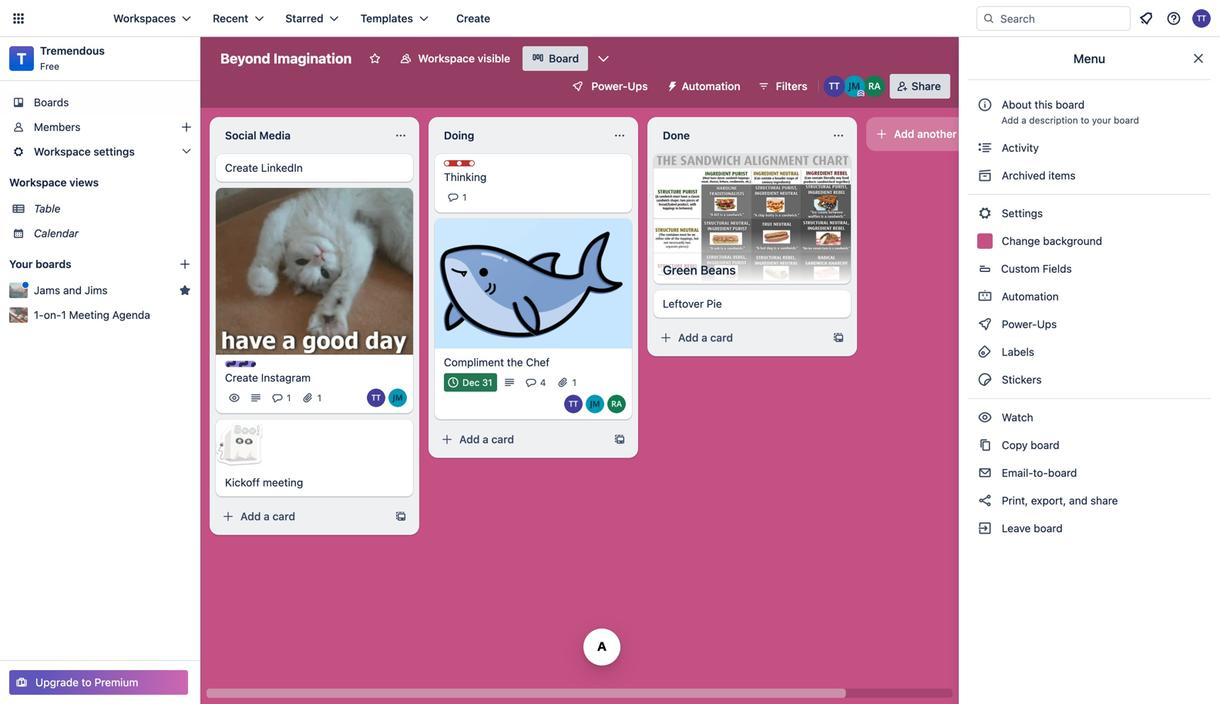 Task type: describe. For each thing, give the bounding box(es) containing it.
members
[[34, 121, 81, 133]]

primary element
[[0, 0, 1221, 37]]

1 horizontal spatial 1-on-1 meeting agenda
[[720, 265, 858, 280]]

templates button
[[351, 6, 438, 31]]

0 vertical spatial jams
[[475, 265, 508, 280]]

1 horizontal spatial meeting
[[761, 265, 810, 280]]

click to unstar this board. it will be removed from your starred list. image
[[679, 312, 693, 326]]

sort
[[225, 185, 245, 196]]

boards link
[[0, 90, 201, 115]]

Search text field
[[996, 200, 1189, 228]]

filter
[[383, 185, 407, 196]]

choose a collection
[[392, 207, 492, 220]]

add board image
[[179, 258, 191, 271]]

collection
[[442, 207, 492, 220]]

new
[[333, 286, 353, 298]]

premium
[[94, 677, 138, 690]]

0 horizontal spatial 1-on-1 meeting agenda
[[34, 309, 150, 322]]

0 horizontal spatial jams and jims link
[[34, 283, 173, 298]]

workspaces button
[[104, 6, 201, 31]]

1 vertical spatial 1-
[[34, 309, 44, 322]]

table
[[34, 202, 61, 215]]

your boards
[[9, 258, 71, 271]]

by for filter by
[[409, 185, 421, 196]]

boards
[[36, 258, 71, 271]]

calendar
[[34, 227, 79, 240]]

templates
[[361, 12, 413, 25]]

1 horizontal spatial jams and jims
[[475, 265, 564, 280]]

workspace for views
[[9, 176, 67, 189]]

Search field
[[996, 7, 1131, 30]]

t
[[17, 49, 26, 67]]

a
[[433, 207, 439, 220]]

1 horizontal spatial 1
[[752, 265, 758, 280]]

create button
[[447, 6, 500, 31]]

1 horizontal spatial jims
[[536, 265, 564, 280]]

0 horizontal spatial jims
[[85, 284, 108, 297]]

1 horizontal spatial agenda
[[813, 265, 858, 280]]

create for create new board
[[297, 286, 330, 298]]

sm image
[[885, 66, 901, 82]]

free
[[40, 61, 59, 72]]

recent
[[213, 12, 249, 25]]

tremendous free
[[40, 44, 105, 72]]

recent button
[[204, 6, 273, 31]]

members
[[991, 67, 1039, 80]]

invite workspace members button
[[876, 62, 1048, 86]]

0 vertical spatial 1-
[[720, 265, 731, 280]]

members link
[[0, 115, 201, 140]]

0 horizontal spatial 1-on-1 meeting agenda link
[[34, 308, 191, 323]]

most
[[234, 207, 259, 220]]



Task type: vqa. For each thing, say whether or not it's contained in the screenshot.
Create "Create"
yes



Task type: locate. For each thing, give the bounding box(es) containing it.
workspaces
[[113, 12, 176, 25]]

by right filter
[[409, 185, 421, 196]]

choose a collection button
[[383, 200, 537, 228]]

by
[[248, 185, 259, 196], [409, 185, 421, 196]]

workspace settings
[[34, 145, 135, 158]]

create
[[457, 12, 491, 25], [297, 286, 330, 298]]

views
[[69, 176, 99, 189]]

0 horizontal spatial jams
[[34, 284, 60, 297]]

and
[[511, 265, 533, 280], [63, 284, 82, 297]]

0 horizontal spatial create
[[297, 286, 330, 298]]

choose
[[392, 207, 431, 220]]

1-
[[720, 265, 731, 280], [34, 309, 44, 322]]

1 horizontal spatial jams and jims link
[[469, 258, 701, 332]]

1 vertical spatial and
[[63, 284, 82, 297]]

starred icon image
[[179, 285, 191, 297]]

create inside button
[[457, 12, 491, 25]]

calendar link
[[34, 226, 191, 241]]

0 vertical spatial 1-on-1 meeting agenda
[[720, 265, 858, 280]]

1 vertical spatial agenda
[[112, 309, 150, 322]]

0 vertical spatial 1
[[752, 265, 758, 280]]

1 vertical spatial jams
[[34, 284, 60, 297]]

search image
[[983, 12, 996, 25]]

1 by from the left
[[248, 185, 259, 196]]

1 horizontal spatial 1-on-1 meeting agenda link
[[713, 258, 945, 332]]

jams down collection
[[475, 265, 508, 280]]

sort by
[[225, 185, 259, 196]]

1 horizontal spatial jams
[[475, 265, 508, 280]]

workspace down members
[[34, 145, 91, 158]]

jams
[[475, 265, 508, 280], [34, 284, 60, 297]]

0 vertical spatial workspace
[[931, 67, 988, 80]]

workspace inside popup button
[[34, 145, 91, 158]]

most recently active
[[234, 207, 335, 220]]

invite workspace members
[[901, 67, 1039, 80]]

your boards with 2 items element
[[9, 255, 156, 274]]

upgrade to premium
[[35, 677, 138, 690]]

workspace for settings
[[34, 145, 91, 158]]

search
[[996, 185, 1029, 196]]

1-on-1 meeting agenda
[[720, 265, 858, 280], [34, 309, 150, 322]]

0 horizontal spatial and
[[63, 284, 82, 297]]

0 horizontal spatial agenda
[[112, 309, 150, 322]]

1
[[752, 265, 758, 280], [61, 309, 66, 322]]

terry turtle (terryturtle) image
[[1193, 9, 1212, 28]]

1 vertical spatial meeting
[[69, 309, 109, 322]]

1 vertical spatial 1-on-1 meeting agenda
[[34, 309, 150, 322]]

0 vertical spatial and
[[511, 265, 533, 280]]

0 horizontal spatial on-
[[44, 309, 61, 322]]

by right 'sort'
[[248, 185, 259, 196]]

0 notifications image
[[1138, 9, 1156, 28]]

0 vertical spatial on-
[[731, 265, 752, 280]]

tremendous link
[[40, 44, 105, 57]]

0 horizontal spatial by
[[248, 185, 259, 196]]

to
[[82, 677, 92, 690]]

table link
[[34, 201, 191, 217]]

0 vertical spatial boards
[[34, 96, 69, 109]]

boards inside boards link
[[34, 96, 69, 109]]

workspace views
[[9, 176, 99, 189]]

1 horizontal spatial 1-
[[720, 265, 731, 280]]

0 vertical spatial jims
[[536, 265, 564, 280]]

create new board
[[297, 286, 385, 298]]

2 vertical spatial workspace
[[9, 176, 67, 189]]

board
[[356, 286, 385, 298]]

settings
[[94, 145, 135, 158]]

1 vertical spatial 1
[[61, 309, 66, 322]]

jams and jims
[[475, 265, 564, 280], [34, 284, 108, 297]]

workspace up table
[[9, 176, 67, 189]]

jams and jims link
[[469, 258, 701, 332], [34, 283, 173, 298]]

tremendous
[[40, 44, 105, 57]]

by for sort by
[[248, 185, 259, 196]]

workspace inside button
[[931, 67, 988, 80]]

upgrade
[[35, 677, 79, 690]]

0 vertical spatial agenda
[[813, 265, 858, 280]]

1 vertical spatial on-
[[44, 309, 61, 322]]

starred button
[[276, 6, 348, 31]]

filter by
[[383, 185, 421, 196]]

1 horizontal spatial on-
[[731, 265, 752, 280]]

starred
[[286, 12, 324, 25]]

1 vertical spatial boards
[[225, 143, 275, 161]]

1 vertical spatial workspace
[[34, 145, 91, 158]]

jams down the boards
[[34, 284, 60, 297]]

1-on-1 meeting agenda link
[[713, 258, 945, 332], [34, 308, 191, 323]]

invite
[[901, 67, 929, 80]]

workspace settings button
[[0, 140, 201, 164]]

boards up members
[[34, 96, 69, 109]]

2 by from the left
[[409, 185, 421, 196]]

0 horizontal spatial boards
[[34, 96, 69, 109]]

workspace right invite
[[931, 67, 988, 80]]

0 vertical spatial jams and jims
[[475, 265, 564, 280]]

open information menu image
[[1167, 11, 1182, 26]]

0 vertical spatial create
[[457, 12, 491, 25]]

create for create
[[457, 12, 491, 25]]

1 vertical spatial jims
[[85, 284, 108, 297]]

0 vertical spatial meeting
[[761, 265, 810, 280]]

recently
[[262, 207, 302, 220]]

1 horizontal spatial and
[[511, 265, 533, 280]]

0 horizontal spatial 1
[[61, 309, 66, 322]]

jims
[[536, 265, 564, 280], [85, 284, 108, 297]]

boards up sort by
[[225, 143, 275, 161]]

boards
[[34, 96, 69, 109], [225, 143, 275, 161]]

agenda
[[813, 265, 858, 280], [112, 309, 150, 322]]

t link
[[9, 46, 34, 71]]

your
[[9, 258, 33, 271]]

1 horizontal spatial boards
[[225, 143, 275, 161]]

1 horizontal spatial create
[[457, 12, 491, 25]]

meeting
[[761, 265, 810, 280], [69, 309, 109, 322]]

workspace
[[931, 67, 988, 80], [34, 145, 91, 158], [9, 176, 67, 189]]

upgrade to premium link
[[9, 671, 188, 696]]

0 horizontal spatial jams and jims
[[34, 284, 108, 297]]

0 horizontal spatial meeting
[[69, 309, 109, 322]]

on-
[[731, 265, 752, 280], [44, 309, 61, 322]]

active
[[305, 207, 335, 220]]

1 horizontal spatial by
[[409, 185, 421, 196]]

1 vertical spatial jams and jims
[[34, 284, 108, 297]]

1 vertical spatial create
[[297, 286, 330, 298]]

0 horizontal spatial 1-
[[34, 309, 44, 322]]



